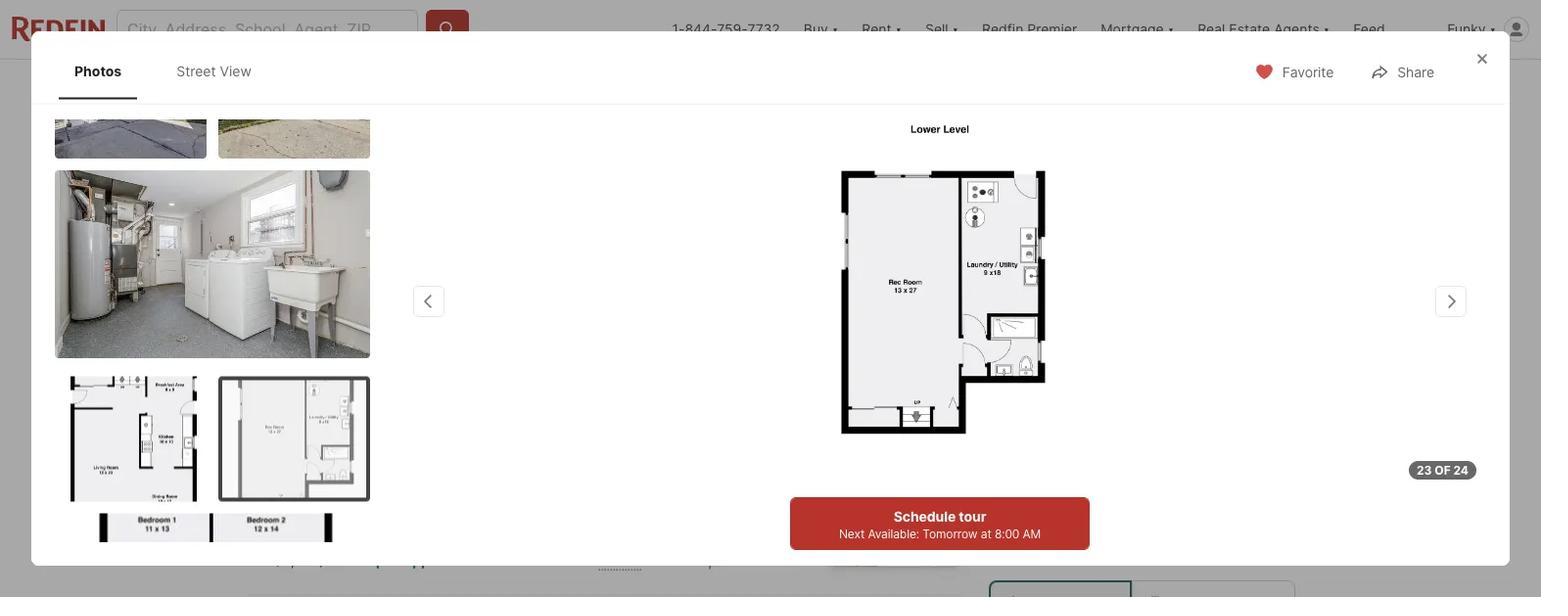 Task type: vqa. For each thing, say whether or not it's contained in the screenshot.
luxury to the right
no



Task type: describe. For each thing, give the bounding box(es) containing it.
baths link
[[599, 550, 642, 569]]

am
[[1023, 527, 1041, 541]]

new 7 mins ago link
[[246, 115, 767, 417]]

redfin premier
[[982, 21, 1077, 38]]

active
[[342, 439, 391, 455]]

feed
[[1353, 21, 1385, 38]]

n
[[290, 475, 302, 494]]

premier
[[1028, 21, 1077, 38]]

map entry image
[[828, 437, 959, 567]]

2 6047 n christiana ave, chicago, il 60659 image from the left
[[775, 115, 1031, 413]]

street view tab
[[161, 47, 267, 95]]

christiana
[[306, 475, 385, 494]]

pre-
[[376, 552, 405, 569]]

23
[[1417, 463, 1432, 477]]

0 horizontal spatial share
[[1242, 78, 1279, 94]]

get pre-approved link
[[349, 552, 468, 569]]

7
[[300, 136, 307, 150]]

of
[[1435, 463, 1451, 477]]

City, Address, School, Agent, ZIP search field
[[117, 10, 418, 49]]

759-
[[717, 21, 748, 38]]

dialog containing photos
[[31, 31, 1510, 597]]

redfin premier button
[[971, 0, 1089, 59]]

beds
[[515, 550, 552, 569]]

approved
[[405, 552, 468, 569]]

1 tab from the left
[[246, 64, 376, 111]]

1-844-759-7732 link
[[672, 21, 780, 38]]

favorite button
[[1238, 51, 1351, 91]]

at
[[981, 527, 992, 541]]

/mo
[[320, 552, 345, 569]]

est.
[[246, 552, 270, 569]]

tomorrow
[[923, 527, 978, 541]]

6047 n christiana ave
[[246, 475, 418, 494]]

view for tab list containing photos
[[220, 63, 252, 79]]

sale
[[295, 439, 328, 455]]

ft
[[716, 550, 731, 569]]

schedule
[[894, 508, 956, 525]]

photos tab
[[59, 47, 137, 95]]

nov
[[1033, 534, 1058, 548]]

0 horizontal spatial share button
[[1198, 65, 1296, 105]]

5 tab from the left
[[786, 64, 881, 111]]



Task type: locate. For each thing, give the bounding box(es) containing it.
street view
[[176, 63, 252, 79], [306, 369, 383, 386]]

wednesday
[[1009, 481, 1082, 495]]

6047 n christiana ave image
[[796, 118, 1084, 490]]

street inside tab
[[176, 63, 216, 79]]

view up active link
[[349, 369, 383, 386]]

None button
[[1001, 469, 1090, 561], [1098, 470, 1187, 560], [1195, 470, 1284, 560], [1001, 469, 1090, 561], [1098, 470, 1187, 560], [1195, 470, 1284, 560]]

street view for tab list containing photos
[[176, 63, 252, 79]]

street for street view button
[[306, 369, 346, 386]]

feed button
[[1342, 0, 1436, 59]]

view inside street view tab
[[220, 63, 252, 79]]

tab list
[[55, 43, 287, 99], [246, 60, 897, 111]]

-
[[332, 439, 339, 455]]

1 vertical spatial street
[[306, 369, 346, 386]]

option
[[989, 581, 1132, 597]]

0 horizontal spatial 6047 n christiana ave, chicago, il 60659 image
[[246, 115, 767, 413]]

3 6047 n christiana ave, chicago, il 60659 image from the left
[[1039, 115, 1296, 413]]

street view up -
[[306, 369, 383, 386]]

0 vertical spatial view
[[220, 63, 252, 79]]

8:00
[[995, 527, 1020, 541]]

$4,053
[[274, 552, 320, 569]]

street view button
[[261, 358, 399, 398]]

$549,900
[[246, 520, 357, 547]]

7732
[[748, 21, 780, 38]]

4 tab from the left
[[630, 64, 786, 111]]

1 6047 n christiana ave, chicago, il 60659 image from the left
[[246, 115, 767, 413]]

$549,900 est. $4,053 /mo get pre-approved
[[246, 520, 468, 569]]

2 horizontal spatial 6047 n christiana ave, chicago, il 60659 image
[[1039, 115, 1296, 413]]

1 vertical spatial view
[[349, 369, 383, 386]]

active link
[[342, 439, 391, 455]]

share button
[[1354, 51, 1451, 91], [1198, 65, 1296, 105]]

view for street view button
[[349, 369, 383, 386]]

favorite
[[1283, 64, 1334, 81]]

street up for sale - active
[[306, 369, 346, 386]]

1 horizontal spatial 6047 n christiana ave, chicago, il 60659 image
[[775, 115, 1031, 413]]

0 vertical spatial street view
[[176, 63, 252, 79]]

ago
[[343, 136, 369, 150]]

new
[[269, 136, 297, 150]]

1
[[1038, 498, 1052, 532]]

0 horizontal spatial street
[[176, 63, 216, 79]]

1 vertical spatial street view
[[306, 369, 383, 386]]

6047 n christiana ave, chicago, il 60659 image
[[246, 115, 767, 413], [775, 115, 1031, 413], [1039, 115, 1296, 413]]

street view inside button
[[306, 369, 383, 386]]

for sale - active
[[263, 439, 391, 455]]

image image
[[55, 171, 370, 359], [55, 377, 207, 502], [222, 381, 366, 498]]

sq ft
[[692, 550, 731, 569]]

23 of 24
[[1417, 463, 1469, 477]]

street
[[176, 63, 216, 79], [306, 369, 346, 386]]

tab list containing photos
[[55, 43, 287, 99]]

0 horizontal spatial street view
[[176, 63, 252, 79]]

view
[[220, 63, 252, 79], [349, 369, 383, 386]]

mins
[[310, 136, 340, 150]]

view inside street view button
[[349, 369, 383, 386]]

redfin
[[982, 21, 1024, 38]]

view down city, address, school, agent, zip search field
[[220, 63, 252, 79]]

1-
[[672, 21, 685, 38]]

dialog
[[31, 31, 1510, 597]]

3 tab from the left
[[483, 64, 630, 111]]

baths
[[599, 550, 642, 569]]

for
[[263, 439, 291, 455]]

1 horizontal spatial share
[[1398, 64, 1435, 81]]

ave
[[389, 475, 418, 494]]

previous image
[[981, 499, 1013, 531]]

street view inside tab
[[176, 63, 252, 79]]

1 horizontal spatial view
[[349, 369, 383, 386]]

6047
[[246, 475, 287, 494]]

share down feed button
[[1398, 64, 1435, 81]]

photos
[[74, 63, 122, 79]]

street view down city, address, school, agent, zip search field
[[176, 63, 252, 79]]

1 horizontal spatial street view
[[306, 369, 383, 386]]

street for tab list containing photos
[[176, 63, 216, 79]]

get
[[349, 552, 373, 569]]

tab
[[246, 64, 376, 111], [376, 64, 483, 111], [483, 64, 630, 111], [630, 64, 786, 111], [786, 64, 881, 111]]

share left favorite
[[1242, 78, 1279, 94]]

sq
[[692, 550, 712, 569]]

new 7 mins ago
[[269, 136, 369, 150]]

street inside button
[[306, 369, 346, 386]]

list box
[[989, 581, 1296, 597]]

24
[[1454, 463, 1469, 477]]

tour
[[959, 508, 986, 525]]

next
[[839, 527, 865, 541]]

submit search image
[[438, 20, 457, 39]]

1 horizontal spatial street
[[306, 369, 346, 386]]

844-
[[685, 21, 717, 38]]

1-844-759-7732
[[672, 21, 780, 38]]

schedule tour next available: tomorrow at 8:00 am
[[839, 508, 1041, 541]]

wednesday 1 nov
[[1009, 481, 1082, 548]]

0 vertical spatial street
[[176, 63, 216, 79]]

0 horizontal spatial view
[[220, 63, 252, 79]]

share
[[1398, 64, 1435, 81], [1242, 78, 1279, 94]]

available:
[[868, 527, 920, 541]]

2 tab from the left
[[376, 64, 483, 111]]

street view for street view button
[[306, 369, 383, 386]]

1 horizontal spatial share button
[[1354, 51, 1451, 91]]

street down city, address, school, agent, zip search field
[[176, 63, 216, 79]]



